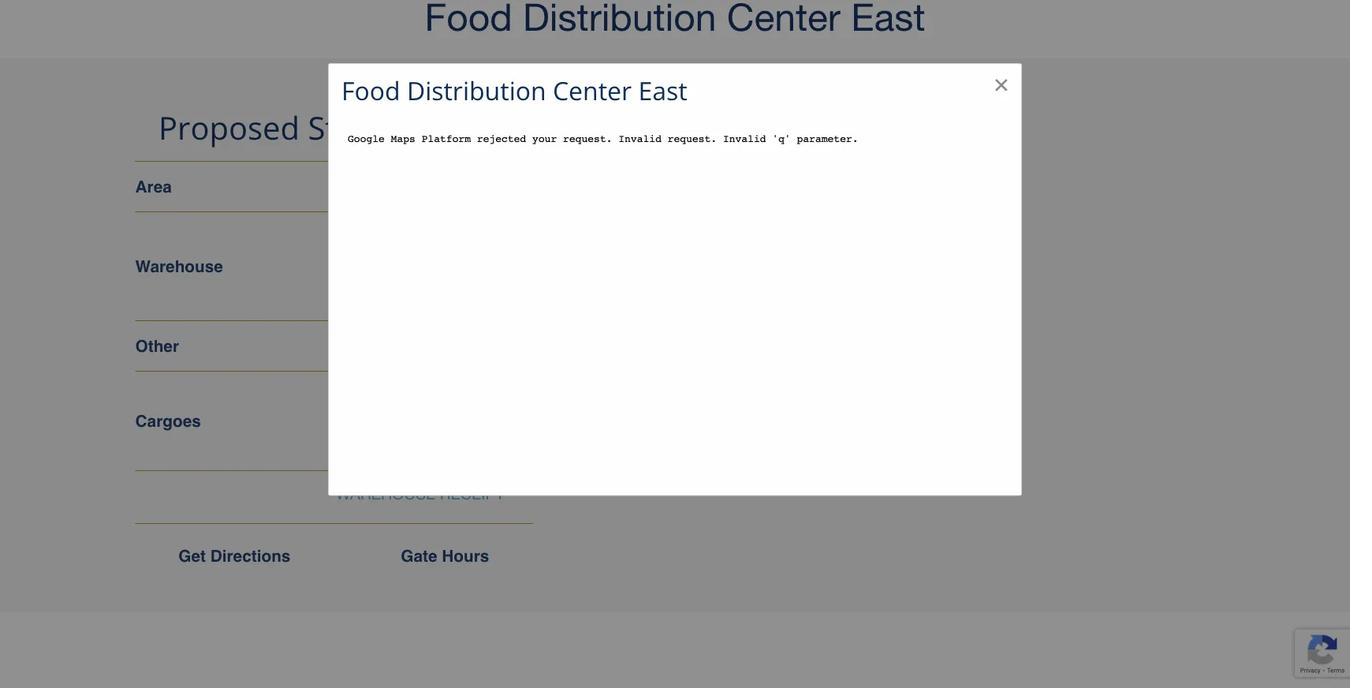 Task type: describe. For each thing, give the bounding box(es) containing it.
warehouse
[[135, 257, 223, 276]]

center
[[553, 73, 632, 107]]

distribution
[[407, 73, 546, 107]]

gate hours
[[401, 547, 490, 566]]

proposed
[[159, 105, 300, 148]]

other
[[135, 336, 179, 355]]

warehouse receipt link
[[336, 485, 505, 503]]

directions
[[210, 547, 291, 566]]

receipt
[[440, 485, 505, 503]]

×
[[994, 68, 1009, 97]]

get
[[179, 547, 206, 566]]

east
[[639, 73, 688, 107]]



Task type: vqa. For each thing, say whether or not it's contained in the screenshot.
"×"
yes



Task type: locate. For each thing, give the bounding box(es) containing it.
food distribution center east dialog
[[328, 63, 1023, 496]]

warehouse receipt
[[336, 485, 505, 503]]

area
[[135, 177, 172, 196]]

hours
[[442, 547, 490, 566]]

× button
[[994, 68, 1009, 97]]

proposed statistics
[[159, 105, 438, 148]]

get directions
[[179, 547, 291, 566]]

statistics
[[308, 105, 438, 148]]

cargoes
[[135, 411, 201, 430]]

gate
[[401, 547, 438, 566]]

food
[[342, 73, 400, 107]]

food distribution center east
[[342, 73, 688, 107]]

warehouse
[[336, 485, 436, 503]]



